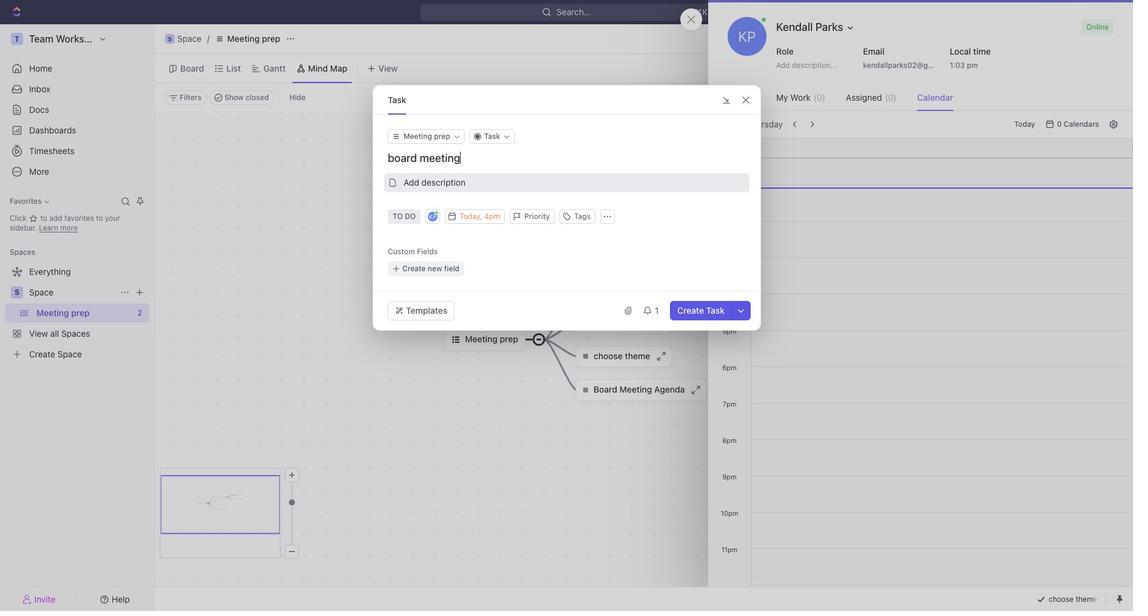 Task type: describe. For each thing, give the bounding box(es) containing it.
search
[[906, 63, 934, 73]]

to do button
[[388, 209, 420, 224]]

local
[[950, 46, 971, 56]]

mind map
[[308, 63, 348, 73]]

add inside 'button'
[[403, 177, 419, 188]]

show closed
[[225, 93, 269, 102]]

create new field button
[[388, 262, 464, 276]]

kp button
[[427, 211, 439, 223]]

hide inside dropdown button
[[955, 63, 973, 73]]

meeting
[[227, 33, 260, 44]]

upgrade
[[878, 7, 912, 17]]

add description
[[403, 177, 465, 188]]

9pm
[[723, 473, 737, 481]]

priority button
[[510, 209, 555, 224]]

invite user image
[[22, 594, 32, 605]]

today button
[[1010, 117, 1040, 132]]

create for create task
[[677, 305, 704, 316]]

home link
[[5, 59, 149, 78]]

task button
[[388, 86, 406, 114]]

dashboards link
[[5, 121, 149, 140]]

field
[[444, 264, 459, 273]]

0 vertical spatial space
[[177, 33, 202, 44]]

invite button
[[5, 591, 73, 608]]

add inside role add description...
[[776, 61, 790, 70]]

assigned
[[846, 92, 882, 103]]

pm
[[967, 61, 978, 70]]

gantt link
[[261, 60, 286, 77]]

favorites
[[64, 214, 94, 223]]

tags
[[574, 212, 591, 221]]

learn more
[[39, 223, 78, 233]]

tags button
[[559, 209, 595, 224]]

list
[[227, 63, 241, 73]]

mind
[[308, 63, 328, 73]]

timesheets link
[[5, 141, 149, 161]]

search...
[[557, 7, 591, 17]]

s for s space /
[[168, 35, 172, 42]]

Task name or type '/' for commands text field
[[388, 151, 748, 166]]

1:03
[[950, 61, 965, 70]]

space link
[[29, 283, 115, 302]]

custom fields
[[388, 247, 438, 256]]

to do
[[392, 212, 416, 221]]

6pm
[[723, 364, 737, 372]]

dashboards
[[29, 125, 76, 135]]

do
[[405, 212, 416, 221]]

templates
[[406, 305, 447, 316]]

hide inside button
[[290, 93, 306, 102]]

upgrade link
[[861, 4, 918, 21]]

local time 1:03 pm
[[950, 46, 991, 70]]

to for add
[[40, 214, 47, 223]]

1 button
[[638, 301, 665, 321]]

my work
[[777, 92, 811, 103]]

today
[[1015, 120, 1036, 129]]

to for do
[[392, 212, 403, 221]]

automations
[[1029, 33, 1080, 44]]

11pm
[[722, 546, 738, 554]]

mind map link
[[306, 60, 348, 77]]

spaces
[[10, 248, 35, 257]]

new
[[428, 264, 442, 273]]

calendar
[[918, 92, 954, 103]]

templates button
[[388, 301, 455, 321]]

time
[[974, 46, 991, 56]]

fields
[[417, 247, 438, 256]]

board
[[180, 63, 204, 73]]

dialog containing task
[[372, 85, 761, 331]]

to add favorites to your sidebar.
[[10, 214, 120, 233]]

kp inside dropdown button
[[429, 213, 437, 220]]

create task button
[[670, 301, 732, 321]]

1
[[655, 305, 659, 316]]

show closed button
[[209, 90, 274, 105]]



Task type: vqa. For each thing, say whether or not it's contained in the screenshot.
tree
no



Task type: locate. For each thing, give the bounding box(es) containing it.
1 vertical spatial space
[[29, 287, 54, 297]]

1 horizontal spatial to
[[96, 214, 103, 223]]

prep
[[262, 33, 280, 44]]

dialog
[[372, 85, 761, 331]]

1 vertical spatial add
[[403, 177, 419, 188]]

online
[[1087, 22, 1109, 32]]

0 horizontal spatial hide
[[290, 93, 306, 102]]

kendallparks02@gmail.com
[[863, 61, 960, 70]]

description
[[421, 177, 465, 188]]

tags button
[[559, 209, 595, 224]]

1 horizontal spatial create
[[677, 305, 704, 316]]

0 vertical spatial kp
[[739, 28, 756, 45]]

space inside the sidebar navigation
[[29, 287, 54, 297]]

invite
[[34, 594, 55, 604]]

space, , element inside the sidebar navigation
[[11, 287, 23, 299]]

priority
[[524, 212, 550, 221]]

add
[[776, 61, 790, 70], [403, 177, 419, 188]]

4pm
[[723, 291, 737, 299]]

closed
[[246, 93, 269, 102]]

new button
[[923, 2, 965, 22]]

add description... button
[[772, 58, 852, 73]]

my
[[777, 92, 788, 103]]

role add description...
[[776, 46, 837, 70]]

s for s
[[15, 288, 19, 297]]

task button
[[469, 129, 515, 144]]

docs link
[[5, 100, 149, 120]]

2 vertical spatial task
[[706, 305, 725, 316]]

task inside button
[[706, 305, 725, 316]]

learn more link
[[39, 223, 78, 233]]

map
[[330, 63, 348, 73]]

show
[[225, 93, 244, 102]]

s inside navigation
[[15, 288, 19, 297]]

create down "custom fields"
[[402, 264, 426, 273]]

space left /
[[177, 33, 202, 44]]

1 horizontal spatial s
[[168, 35, 172, 42]]

to left "do"
[[392, 212, 403, 221]]

0 horizontal spatial task
[[388, 94, 406, 105]]

sidebar navigation
[[0, 24, 155, 611]]

gantt
[[263, 63, 286, 73]]

work
[[791, 92, 811, 103]]

1pm
[[723, 182, 736, 189]]

timesheets
[[29, 146, 75, 156]]

add description button
[[384, 173, 749, 192]]

1 vertical spatial task
[[484, 132, 500, 141]]

1 vertical spatial hide
[[290, 93, 306, 102]]

add left description
[[403, 177, 419, 188]]

1 horizontal spatial space, , element
[[165, 34, 175, 44]]

docs
[[29, 104, 49, 115]]

space down spaces
[[29, 287, 54, 297]]

description...
[[792, 61, 837, 70]]

meeting prep
[[227, 33, 280, 44]]

s
[[168, 35, 172, 42], [15, 288, 19, 297]]

2 horizontal spatial task
[[706, 305, 725, 316]]

1 vertical spatial space, , element
[[11, 287, 23, 299]]

task inside dropdown button
[[484, 132, 500, 141]]

0 vertical spatial s
[[168, 35, 172, 42]]

0 vertical spatial space, , element
[[165, 34, 175, 44]]

create inside create new field button
[[402, 264, 426, 273]]

7pm
[[723, 400, 737, 408]]

create task
[[677, 305, 725, 316]]

more
[[60, 223, 78, 233]]

to inside to do dropdown button
[[392, 212, 403, 221]]

s space /
[[168, 33, 210, 44]]

0 vertical spatial add
[[776, 61, 790, 70]]

1 vertical spatial kp
[[429, 213, 437, 220]]

inbox link
[[5, 80, 149, 99]]

task
[[388, 94, 406, 105], [484, 132, 500, 141], [706, 305, 725, 316]]

1 horizontal spatial hide
[[955, 63, 973, 73]]

new
[[940, 7, 958, 17]]

space, , element down spaces
[[11, 287, 23, 299]]

to left your
[[96, 214, 103, 223]]

create
[[402, 264, 426, 273], [677, 305, 704, 316]]

0 horizontal spatial kp
[[429, 213, 437, 220]]

space, , element
[[165, 34, 175, 44], [11, 287, 23, 299]]

/
[[207, 33, 210, 44]]

hide down local
[[955, 63, 973, 73]]

0 horizontal spatial space
[[29, 287, 54, 297]]

add
[[49, 214, 62, 223]]

⌘k
[[695, 7, 708, 17]]

click
[[10, 214, 29, 223]]

create for create new field
[[402, 264, 426, 273]]

create inside create task button
[[677, 305, 704, 316]]

priority button
[[510, 209, 555, 224]]

0 horizontal spatial s
[[15, 288, 19, 297]]

inbox
[[29, 84, 50, 94]]

1 button
[[638, 301, 665, 321]]

create right 1
[[677, 305, 704, 316]]

0 vertical spatial hide
[[955, 63, 973, 73]]

to up "learn"
[[40, 214, 47, 223]]

2 horizontal spatial to
[[392, 212, 403, 221]]

kp
[[739, 28, 756, 45], [429, 213, 437, 220]]

s inside s space /
[[168, 35, 172, 42]]

board link
[[178, 60, 204, 77]]

1 horizontal spatial kp
[[739, 28, 756, 45]]

s left /
[[168, 35, 172, 42]]

s down spaces
[[15, 288, 19, 297]]

0 vertical spatial create
[[402, 264, 426, 273]]

hide button
[[940, 60, 977, 77]]

1 vertical spatial s
[[15, 288, 19, 297]]

1 vertical spatial create
[[677, 305, 704, 316]]

space, , element left /
[[165, 34, 175, 44]]

sidebar.
[[10, 223, 37, 233]]

home
[[29, 63, 52, 73]]

5pm
[[723, 327, 737, 335]]

0 vertical spatial task
[[388, 94, 406, 105]]

1 horizontal spatial space
[[177, 33, 202, 44]]

favorites button
[[5, 194, 54, 209]]

add down role
[[776, 61, 790, 70]]

email kendallparks02@gmail.com
[[863, 46, 960, 70]]

search button
[[890, 60, 938, 77]]

activity
[[728, 92, 757, 103]]

email
[[863, 46, 885, 56]]

0 horizontal spatial to
[[40, 214, 47, 223]]

hide button
[[285, 90, 311, 105]]

1 horizontal spatial add
[[776, 61, 790, 70]]

role
[[776, 46, 794, 56]]

learn
[[39, 223, 58, 233]]

to
[[392, 212, 403, 221], [40, 214, 47, 223], [96, 214, 103, 223]]

0 horizontal spatial add
[[403, 177, 419, 188]]

create new field button
[[388, 262, 464, 276]]

0 horizontal spatial space, , element
[[11, 287, 23, 299]]

8pm
[[723, 437, 737, 444]]

1 horizontal spatial task
[[484, 132, 500, 141]]

hide right closed
[[290, 93, 306, 102]]

create new field
[[402, 264, 459, 273]]

10pm
[[721, 509, 738, 517]]

custom
[[388, 247, 415, 256]]

automations button
[[1023, 30, 1086, 48]]

space
[[177, 33, 202, 44], [29, 287, 54, 297]]

0 horizontal spatial create
[[402, 264, 426, 273]]

your
[[105, 214, 120, 223]]



